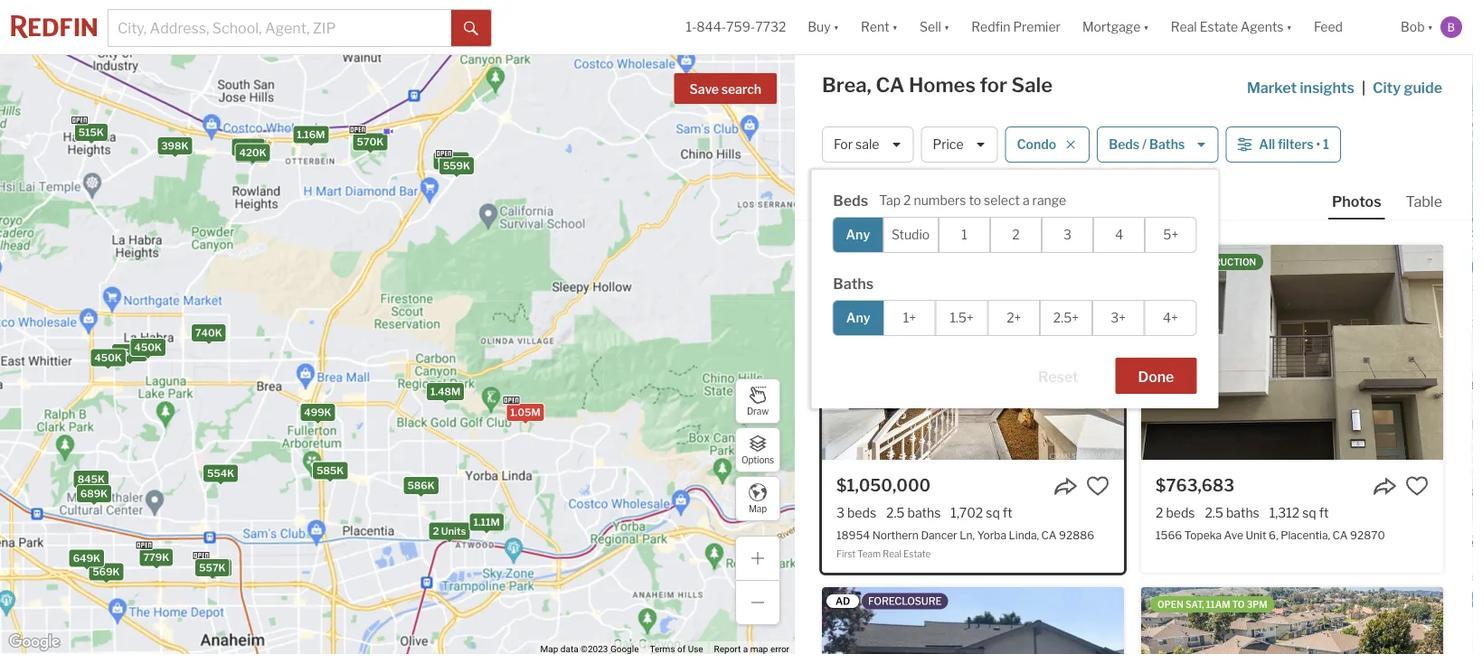 Task type: describe. For each thing, give the bounding box(es) containing it.
$1,050,000
[[837, 476, 931, 496]]

▾ for buy ▾
[[834, 19, 840, 35]]

ln,
[[960, 529, 975, 542]]

northern
[[873, 529, 919, 542]]

515k
[[78, 127, 104, 138]]

ad region
[[822, 588, 1124, 655]]

1+
[[903, 311, 916, 326]]

done button
[[1116, 358, 1197, 394]]

586k
[[407, 480, 435, 492]]

buy ▾ button
[[808, 0, 840, 54]]

all filters • 1 button
[[1226, 127, 1341, 163]]

398k
[[161, 140, 189, 152]]

▾ for sell ▾
[[944, 19, 950, 35]]

1566
[[1156, 529, 1183, 542]]

all
[[1259, 137, 1276, 152]]

brea, ca homes for sale
[[822, 73, 1053, 97]]

5+ checkbox
[[1145, 217, 1197, 253]]

baths for $763,683
[[1227, 506, 1260, 521]]

photo of 18242 camino bello #2, rowland heights, ca 91748 image
[[1142, 588, 1444, 655]]

team
[[858, 549, 881, 560]]

price
[[933, 137, 964, 152]]

studio
[[892, 227, 930, 243]]

sort :
[[902, 188, 932, 204]]

homes
[[909, 73, 976, 97]]

3 checkbox
[[1042, 217, 1094, 253]]

select
[[984, 193, 1020, 208]]

2 for 2 beds
[[1156, 506, 1164, 521]]

open for open sat, 11am to 3pm
[[1158, 600, 1184, 611]]

1pm
[[900, 257, 920, 268]]

draw
[[747, 406, 769, 417]]

sell ▾ button
[[909, 0, 961, 54]]

2 beds
[[1156, 506, 1195, 521]]

2.5+ radio
[[1040, 300, 1093, 336]]

31
[[822, 188, 837, 204]]

for sale
[[834, 137, 880, 152]]

1.05m
[[510, 407, 541, 419]]

range
[[1033, 193, 1067, 208]]

beds for $763,683
[[1166, 506, 1195, 521]]

yorba
[[978, 529, 1007, 542]]

open sat, 11am to 3pm
[[1158, 600, 1268, 611]]

placentia,
[[1281, 529, 1331, 542]]

559k
[[443, 160, 470, 172]]

reset
[[1038, 368, 1079, 386]]

linda,
[[1009, 529, 1039, 542]]

sort
[[902, 188, 929, 204]]

Studio checkbox
[[883, 217, 939, 253]]

3 for 3
[[1064, 227, 1072, 243]]

real estate agents ▾ button
[[1160, 0, 1303, 54]]

4
[[1115, 227, 1124, 243]]

buy ▾ button
[[797, 0, 850, 54]]

mortgage ▾ button
[[1072, 0, 1160, 54]]

construction
[[1182, 257, 1257, 268]]

map region
[[0, 0, 835, 655]]

569k
[[93, 567, 120, 579]]

18954
[[837, 529, 870, 542]]

▾ for rent ▾
[[892, 19, 898, 35]]

beds / baths
[[1109, 137, 1185, 152]]

dialog containing beds
[[812, 170, 1219, 409]]

filters
[[1278, 137, 1314, 152]]

1 option group from the top
[[832, 217, 1197, 253]]

market insights | city guide
[[1247, 79, 1443, 96]]

6,
[[1269, 529, 1279, 542]]

3+ radio
[[1093, 300, 1145, 336]]

units
[[441, 526, 466, 538]]

Any checkbox
[[832, 217, 884, 253]]

1,702 sq ft
[[951, 506, 1013, 521]]

mortgage ▾ button
[[1083, 0, 1150, 54]]

554k
[[207, 468, 234, 480]]

agents
[[1241, 19, 1284, 35]]

buy ▾
[[808, 19, 840, 35]]

sq for $763,683
[[1303, 506, 1317, 521]]

759-
[[726, 19, 755, 35]]

rent ▾ button
[[861, 0, 898, 54]]

7732
[[755, 19, 786, 35]]

649k
[[73, 553, 100, 565]]

beds for beds
[[833, 192, 869, 209]]

557k
[[199, 563, 226, 574]]

brea,
[[822, 73, 872, 97]]

real estate agents ▾
[[1171, 19, 1293, 35]]

sq for $1,050,000
[[986, 506, 1000, 521]]

rent ▾
[[861, 19, 898, 35]]

1-844-759-7732 link
[[686, 19, 786, 35]]

844-
[[697, 19, 726, 35]]

1.16m
[[297, 129, 325, 141]]

recommended
[[934, 188, 1026, 204]]

draw button
[[735, 379, 781, 424]]

insights
[[1300, 79, 1355, 96]]

any for 1+
[[847, 311, 871, 326]]

submit search image
[[464, 21, 479, 36]]

rent ▾ button
[[850, 0, 909, 54]]

real estate agents ▾ link
[[1171, 0, 1293, 54]]

2 for 2 option
[[1012, 227, 1020, 243]]

feed
[[1314, 19, 1343, 35]]

1 inside button
[[1323, 137, 1330, 152]]

real inside 18954 northern dancer ln, yorba linda, ca 92886 first team real estate
[[883, 549, 902, 560]]

market insights link
[[1247, 59, 1355, 99]]

estate inside real estate agents ▾ link
[[1200, 19, 1238, 35]]

bob ▾
[[1401, 19, 1434, 35]]

a
[[1023, 193, 1030, 208]]

premier
[[1013, 19, 1061, 35]]

540k
[[200, 563, 228, 574]]

ave
[[1224, 529, 1244, 542]]

4 checkbox
[[1094, 217, 1145, 253]]

2 right tap
[[904, 193, 911, 208]]

▾ for mortgage ▾
[[1144, 19, 1150, 35]]

done
[[1138, 368, 1174, 386]]

1,702
[[951, 506, 983, 521]]

/
[[1143, 137, 1147, 152]]

bob
[[1401, 19, 1425, 35]]

1 inside 'checkbox'
[[962, 227, 968, 243]]

photos
[[1332, 193, 1382, 210]]

condo button
[[1005, 127, 1090, 163]]

estate inside 18954 northern dancer ln, yorba linda, ca 92886 first team real estate
[[904, 549, 931, 560]]

ft for $763,683
[[1319, 506, 1329, 521]]



Task type: locate. For each thing, give the bounding box(es) containing it.
1 2.5 from the left
[[887, 506, 905, 521]]

ca right brea,
[[876, 73, 905, 97]]

2.5 up topeka
[[1205, 506, 1224, 521]]

unit
[[1246, 529, 1267, 542]]

to left 3pm
[[1233, 600, 1245, 611]]

1 ▾ from the left
[[834, 19, 840, 35]]

2 left units in the bottom left of the page
[[433, 526, 439, 538]]

2.5 baths up the ave
[[1205, 506, 1260, 521]]

0 horizontal spatial beds
[[848, 506, 877, 521]]

1 horizontal spatial favorite button checkbox
[[1406, 475, 1429, 498]]

for
[[980, 73, 1008, 97]]

1 checkbox
[[939, 217, 990, 253]]

0 horizontal spatial baths
[[908, 506, 941, 521]]

beds for $1,050,000
[[848, 506, 877, 521]]

market
[[1247, 79, 1297, 96]]

499k
[[304, 407, 332, 419]]

new
[[1158, 257, 1180, 268]]

ca for 1566
[[1333, 529, 1348, 542]]

2 baths from the left
[[1227, 506, 1260, 521]]

1 horizontal spatial 2.5
[[1205, 506, 1224, 521]]

rent
[[861, 19, 890, 35]]

sale
[[1012, 73, 1053, 97]]

▾ right "agents"
[[1287, 19, 1293, 35]]

2 for 2 units
[[433, 526, 439, 538]]

▾ right mortgage
[[1144, 19, 1150, 35]]

845k
[[78, 474, 105, 486]]

1 horizontal spatial •
[[1317, 137, 1321, 152]]

2 favorite button checkbox from the left
[[1406, 475, 1429, 498]]

2 up 1566
[[1156, 506, 1164, 521]]

1 horizontal spatial ca
[[1042, 529, 1057, 542]]

0 vertical spatial beds
[[1109, 137, 1140, 152]]

1 down the tap 2 numbers to select a range
[[962, 227, 968, 243]]

2 any from the top
[[847, 311, 871, 326]]

0 horizontal spatial baths
[[833, 275, 874, 293]]

2 beds from the left
[[1166, 506, 1195, 521]]

0 vertical spatial to
[[922, 257, 934, 268]]

2 down select
[[1012, 227, 1020, 243]]

save
[[690, 82, 719, 97]]

1 horizontal spatial sq
[[1303, 506, 1317, 521]]

redfin
[[972, 19, 1011, 35]]

dialog
[[812, 170, 1219, 409]]

0 horizontal spatial to
[[922, 257, 934, 268]]

0 vertical spatial estate
[[1200, 19, 1238, 35]]

• for 31 homes •
[[889, 190, 893, 205]]

numbers
[[914, 193, 967, 208]]

save search
[[690, 82, 762, 97]]

City, Address, School, Agent, ZIP search field
[[109, 10, 451, 46]]

0 horizontal spatial 2.5
[[887, 506, 905, 521]]

beds up any option
[[833, 192, 869, 209]]

1 favorite button checkbox from the left
[[1086, 475, 1110, 498]]

1 horizontal spatial 1
[[1323, 137, 1330, 152]]

18954 northern dancer ln, yorba linda, ca 92886 first team real estate
[[837, 529, 1095, 560]]

0 horizontal spatial estate
[[904, 549, 931, 560]]

1 any from the top
[[846, 227, 870, 243]]

ft
[[1003, 506, 1013, 521], [1319, 506, 1329, 521]]

2 checkbox
[[990, 217, 1042, 253]]

sat,
[[1186, 600, 1205, 611]]

▾ for bob ▾
[[1428, 19, 1434, 35]]

today,
[[866, 257, 898, 268]]

• right filters
[[1317, 137, 1321, 152]]

any up today,
[[846, 227, 870, 243]]

▾ right rent
[[892, 19, 898, 35]]

▾ inside mortgage ▾ dropdown button
[[1144, 19, 1150, 35]]

4+ radio
[[1145, 300, 1197, 336]]

3 for 3 beds
[[837, 506, 845, 521]]

open left sat,
[[1158, 600, 1184, 611]]

estate left "agents"
[[1200, 19, 1238, 35]]

remove condo image
[[1066, 139, 1077, 150]]

1 horizontal spatial 3
[[1064, 227, 1072, 243]]

option group
[[832, 217, 1197, 253], [832, 300, 1197, 336]]

baths for $1,050,000
[[908, 506, 941, 521]]

2 inside map region
[[433, 526, 439, 538]]

1 right filters
[[1323, 137, 1330, 152]]

ft up yorba
[[1003, 506, 1013, 521]]

1 vertical spatial 1
[[962, 227, 968, 243]]

sale
[[856, 137, 880, 152]]

2.5 baths for $1,050,000
[[887, 506, 941, 521]]

beds up 1566
[[1166, 506, 1195, 521]]

2 ft from the left
[[1319, 506, 1329, 521]]

1 vertical spatial option group
[[832, 300, 1197, 336]]

any inside option
[[847, 311, 871, 326]]

2.5 up northern
[[887, 506, 905, 521]]

▾ inside buy ▾ dropdown button
[[834, 19, 840, 35]]

favorite button checkbox for $1,050,000
[[1086, 475, 1110, 498]]

1.5+ radio
[[936, 300, 988, 336]]

0 horizontal spatial beds
[[833, 192, 869, 209]]

4+
[[1163, 311, 1179, 326]]

beds up 18954
[[848, 506, 877, 521]]

sell
[[920, 19, 942, 35]]

for sale button
[[822, 127, 914, 163]]

0 horizontal spatial sq
[[986, 506, 1000, 521]]

1.11m
[[474, 517, 500, 529]]

2.5
[[887, 506, 905, 521], [1205, 506, 1224, 521]]

1,312 sq ft
[[1270, 506, 1329, 521]]

• inside button
[[1317, 137, 1321, 152]]

1 horizontal spatial beds
[[1166, 506, 1195, 521]]

2+ radio
[[988, 300, 1040, 336]]

0 horizontal spatial ca
[[876, 73, 905, 97]]

favorite button checkbox
[[1086, 475, 1110, 498], [1406, 475, 1429, 498]]

0 vertical spatial 1
[[1323, 137, 1330, 152]]

92870
[[1351, 529, 1385, 542]]

585k
[[317, 465, 344, 477]]

0 horizontal spatial 3
[[837, 506, 845, 521]]

sq up yorba
[[986, 506, 1000, 521]]

740k
[[195, 328, 222, 339]]

baths right the /
[[1150, 137, 1185, 152]]

1 horizontal spatial real
[[1171, 19, 1197, 35]]

• inside the 31 homes •
[[889, 190, 893, 205]]

photo of 18954 northern dancer ln, yorba linda, ca 92886 image
[[822, 245, 1124, 460]]

1 sq from the left
[[986, 506, 1000, 521]]

open
[[839, 257, 865, 268], [1158, 600, 1184, 611]]

1 ft from the left
[[1003, 506, 1013, 521]]

2.5+
[[1054, 311, 1079, 326]]

real down northern
[[883, 549, 902, 560]]

Any radio
[[832, 300, 885, 336]]

0 vertical spatial option group
[[832, 217, 1197, 253]]

2.5 for $763,683
[[1205, 506, 1224, 521]]

0 horizontal spatial •
[[889, 190, 893, 205]]

beds
[[848, 506, 877, 521], [1166, 506, 1195, 521]]

open for open today, 1pm to 4pm
[[839, 257, 865, 268]]

0 vertical spatial real
[[1171, 19, 1197, 35]]

1 vertical spatial real
[[883, 549, 902, 560]]

feed button
[[1303, 0, 1390, 54]]

3 ▾ from the left
[[944, 19, 950, 35]]

0 vertical spatial 3
[[1064, 227, 1072, 243]]

2 horizontal spatial ca
[[1333, 529, 1348, 542]]

2 inside option
[[1012, 227, 1020, 243]]

2 option group from the top
[[832, 300, 1197, 336]]

1 vertical spatial •
[[889, 190, 893, 205]]

1.5+
[[950, 311, 974, 326]]

•
[[1317, 137, 1321, 152], [889, 190, 893, 205]]

estate down northern
[[904, 549, 931, 560]]

ca left 92870
[[1333, 529, 1348, 542]]

redfin premier button
[[961, 0, 1072, 54]]

save search button
[[674, 73, 777, 104]]

1 beds from the left
[[848, 506, 877, 521]]

search
[[722, 82, 762, 97]]

570k
[[357, 136, 384, 148]]

sell ▾ button
[[920, 0, 950, 54]]

▾ right bob
[[1428, 19, 1434, 35]]

user photo image
[[1441, 16, 1463, 38]]

0 horizontal spatial open
[[839, 257, 865, 268]]

1.48m
[[431, 386, 461, 398]]

2
[[904, 193, 911, 208], [1012, 227, 1020, 243], [1156, 506, 1164, 521], [433, 526, 439, 538]]

ca inside 18954 northern dancer ln, yorba linda, ca 92886 first team real estate
[[1042, 529, 1057, 542]]

beds left the /
[[1109, 137, 1140, 152]]

1 vertical spatial any
[[847, 311, 871, 326]]

0 horizontal spatial real
[[883, 549, 902, 560]]

425k
[[239, 148, 266, 160]]

tap 2 numbers to select a range
[[879, 193, 1067, 208]]

779k
[[143, 552, 169, 564]]

to
[[922, 257, 934, 268], [1233, 600, 1245, 611]]

2 2.5 baths from the left
[[1205, 506, 1260, 521]]

|
[[1362, 79, 1366, 96]]

any
[[846, 227, 870, 243], [847, 311, 871, 326]]

0 vertical spatial baths
[[1150, 137, 1185, 152]]

to for 1pm
[[922, 257, 934, 268]]

1-
[[686, 19, 697, 35]]

open today, 1pm to 4pm
[[839, 257, 957, 268]]

topeka
[[1185, 529, 1222, 542]]

1 vertical spatial beds
[[833, 192, 869, 209]]

1 horizontal spatial 2.5 baths
[[1205, 506, 1260, 521]]

1 horizontal spatial open
[[1158, 600, 1184, 611]]

1 horizontal spatial to
[[1233, 600, 1245, 611]]

sq up placentia, at right bottom
[[1303, 506, 1317, 521]]

2 units
[[433, 526, 466, 538]]

3 inside option
[[1064, 227, 1072, 243]]

2.5 for $1,050,000
[[887, 506, 905, 521]]

450k
[[134, 342, 162, 354], [116, 347, 143, 359], [94, 352, 122, 364]]

ft for $1,050,000
[[1003, 506, 1013, 521]]

reset button
[[1016, 358, 1101, 394]]

to right '1pm' on the right of the page
[[922, 257, 934, 268]]

sell ▾
[[920, 19, 950, 35]]

table
[[1406, 193, 1443, 210]]

ft up placentia, at right bottom
[[1319, 506, 1329, 521]]

1 horizontal spatial estate
[[1200, 19, 1238, 35]]

open down any option
[[839, 257, 865, 268]]

420k
[[236, 142, 263, 154], [239, 147, 267, 159]]

3 down range
[[1064, 227, 1072, 243]]

1 vertical spatial baths
[[833, 275, 874, 293]]

0 horizontal spatial favorite button checkbox
[[1086, 475, 1110, 498]]

photo of 1566 topeka ave unit 6, placentia, ca 92870 image
[[1142, 245, 1444, 460]]

favorite button image
[[1086, 475, 1110, 498]]

2 2.5 from the left
[[1205, 506, 1224, 521]]

2.5 baths
[[887, 506, 941, 521], [1205, 506, 1260, 521]]

0 vertical spatial any
[[846, 227, 870, 243]]

baths up the ave
[[1227, 506, 1260, 521]]

real inside dropdown button
[[1171, 19, 1197, 35]]

city
[[1373, 79, 1401, 96]]

1 vertical spatial 3
[[837, 506, 845, 521]]

415k
[[236, 142, 261, 154]]

11am
[[1207, 600, 1231, 611]]

1 vertical spatial estate
[[904, 549, 931, 560]]

• for all filters • 1
[[1317, 137, 1321, 152]]

beds for beds / baths
[[1109, 137, 1140, 152]]

0 horizontal spatial 1
[[962, 227, 968, 243]]

beds inside button
[[1109, 137, 1140, 152]]

real right mortgage ▾
[[1171, 19, 1197, 35]]

any for studio
[[846, 227, 870, 243]]

baths inside beds / baths button
[[1150, 137, 1185, 152]]

3 up 18954
[[837, 506, 845, 521]]

0 vertical spatial open
[[839, 257, 865, 268]]

92886
[[1059, 529, 1095, 542]]

options
[[742, 455, 774, 466]]

0 vertical spatial •
[[1317, 137, 1321, 152]]

baths up dancer
[[908, 506, 941, 521]]

table button
[[1403, 192, 1446, 218]]

$763,683
[[1156, 476, 1235, 496]]

▾ right 'sell'
[[944, 19, 950, 35]]

• left sort on the top of the page
[[889, 190, 893, 205]]

1 horizontal spatial baths
[[1150, 137, 1185, 152]]

3+
[[1111, 311, 1126, 326]]

5+
[[1164, 227, 1179, 243]]

beds
[[1109, 137, 1140, 152], [833, 192, 869, 209]]

:
[[929, 188, 932, 204]]

map
[[749, 504, 767, 515]]

0 horizontal spatial ft
[[1003, 506, 1013, 521]]

▾ right the buy on the right top of page
[[834, 19, 840, 35]]

baths up any option
[[833, 275, 874, 293]]

any inside option
[[846, 227, 870, 243]]

2 ▾ from the left
[[892, 19, 898, 35]]

dancer
[[921, 529, 958, 542]]

2 sq from the left
[[1303, 506, 1317, 521]]

google image
[[5, 631, 64, 655]]

1+ radio
[[884, 300, 936, 336]]

map button
[[735, 477, 781, 522]]

▾ inside sell ▾ dropdown button
[[944, 19, 950, 35]]

▾ inside real estate agents ▾ link
[[1287, 19, 1293, 35]]

5 ▾ from the left
[[1287, 19, 1293, 35]]

favorite button image
[[1406, 475, 1429, 498]]

1 vertical spatial to
[[1233, 600, 1245, 611]]

4 ▾ from the left
[[1144, 19, 1150, 35]]

1 vertical spatial open
[[1158, 600, 1184, 611]]

1 horizontal spatial baths
[[1227, 506, 1260, 521]]

ca right "linda,"
[[1042, 529, 1057, 542]]

price button
[[921, 127, 998, 163]]

2.5 baths for $763,683
[[1205, 506, 1260, 521]]

2.5 baths up northern
[[887, 506, 941, 521]]

1 2.5 baths from the left
[[887, 506, 941, 521]]

ca for 18954
[[1042, 529, 1057, 542]]

▾ inside rent ▾ dropdown button
[[892, 19, 898, 35]]

options button
[[735, 428, 781, 473]]

favorite button checkbox for $763,683
[[1406, 475, 1429, 498]]

to for 11am
[[1233, 600, 1245, 611]]

6 ▾ from the left
[[1428, 19, 1434, 35]]

1 horizontal spatial beds
[[1109, 137, 1140, 152]]

beds inside dialog
[[833, 192, 869, 209]]

1 baths from the left
[[908, 506, 941, 521]]

any left 1+
[[847, 311, 871, 326]]

0 horizontal spatial 2.5 baths
[[887, 506, 941, 521]]

1 horizontal spatial ft
[[1319, 506, 1329, 521]]

1566 topeka ave unit 6, placentia, ca 92870
[[1156, 529, 1385, 542]]



Task type: vqa. For each thing, say whether or not it's contained in the screenshot.
6th "▾" from right
yes



